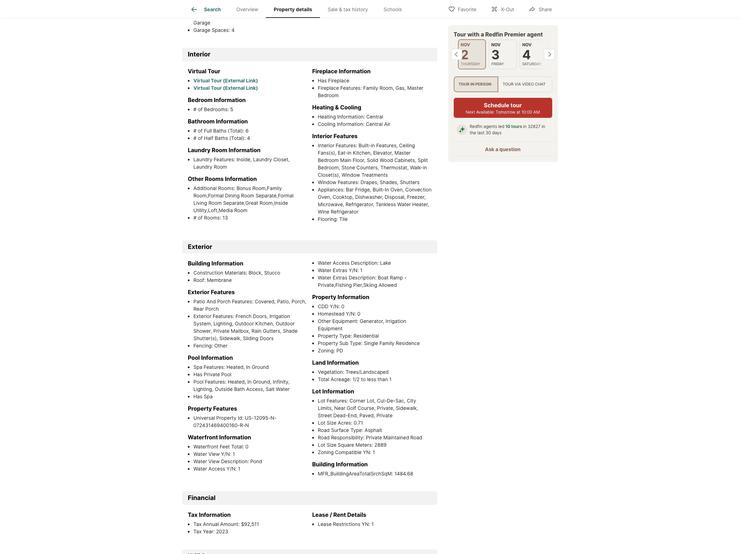 Task type: describe. For each thing, give the bounding box(es) containing it.
overview
[[237, 6, 258, 12]]

bar
[[346, 186, 354, 192]]

lot inside road surface type: asphalt road responsibility: private maintained road lot size square meters: 2889 zoning compatible yn: 1
[[318, 442, 326, 448]]

us-
[[245, 415, 254, 421]]

near
[[334, 405, 346, 411]]

sale & tax history
[[328, 6, 368, 12]]

in up elevator,
[[371, 142, 375, 148]]

information for land information vegetation: trees/landscaped total acreage: 1/2 to less than 1
[[327, 359, 359, 366]]

property for property features
[[188, 405, 212, 412]]

access inside water access description: lake water extras y/n: 1
[[333, 260, 350, 266]]

30
[[486, 130, 492, 135]]

separate,formal
[[256, 192, 294, 198]]

air
[[384, 121, 391, 127]]

has inside pool information spa features: heated, in ground has private pool
[[194, 371, 203, 377]]

1 vertical spatial oven,
[[318, 194, 332, 200]]

circular
[[235, 5, 253, 11]]

sub
[[340, 340, 349, 346]]

private inside road surface type: asphalt road responsibility: private maintained road lot size square meters: 2889 zoning compatible yn: 1
[[366, 435, 382, 440]]

yn: inside lease / rent details lease restrictions yn: 1
[[362, 521, 370, 527]]

2 driveway, from the left
[[278, 5, 301, 11]]

bath
[[234, 386, 245, 392]]

2023
[[216, 528, 228, 534]]

tab list containing search
[[182, 0, 416, 18]]

road up zoning
[[318, 435, 330, 440]]

main
[[340, 157, 352, 163]]

heater,
[[413, 201, 429, 207]]

lot,
[[367, 398, 376, 404]]

out
[[506, 6, 515, 12]]

materials:
[[225, 270, 247, 276]]

laundry features:
[[194, 156, 237, 162]]

faces
[[262, 12, 276, 18]]

information up bonus
[[225, 175, 257, 182]]

property up zoning:
[[318, 340, 338, 346]]

1 vertical spatial type:
[[350, 340, 363, 346]]

information for waterfront information waterfront feet total: 0 water view y/n: 1 water view description: pond water access y/n: 1
[[219, 434, 251, 441]]

window features: drapes, shades, shutters
[[318, 179, 420, 185]]

3 of from the top
[[198, 135, 203, 141]]

in inside "heated, in ground, infinity, lighting, outside bath access, salt water"
[[248, 379, 252, 385]]

0 vertical spatial heating
[[312, 104, 334, 111]]

0 vertical spatial lease
[[312, 511, 329, 518]]

information for pool information spa features: heated, in ground has private pool
[[201, 354, 233, 361]]

room inside inside, laundry closet, laundry room
[[214, 164, 227, 170]]

tankless
[[376, 201, 396, 207]]

property for property details
[[274, 6, 295, 12]]

block,
[[249, 270, 263, 276]]

exterior for exterior features:
[[194, 313, 212, 319]]

1 size from the top
[[327, 420, 337, 426]]

additional
[[194, 185, 217, 191]]

water inside "heated, in ground, infinity, lighting, outside bath access, salt water"
[[276, 386, 290, 392]]

square
[[338, 442, 354, 448]]

via
[[515, 82, 522, 87]]

circular driveway, driveway, garage door opener, garage faces side, split garage
[[194, 5, 301, 26]]

1 inside road surface type: asphalt road responsibility: private maintained road lot size square meters: 2889 zoning compatible yn: 1
[[373, 449, 375, 455]]

0 horizontal spatial 4
[[232, 27, 235, 33]]

2 virtual tour (external link) link from the top
[[194, 85, 258, 91]]

information for building information mfr_buildingareatotalsrchsqm: 1484.68
[[336, 461, 368, 468]]

2 vertical spatial virtual
[[194, 85, 210, 91]]

1 vertical spatial rooms:
[[204, 214, 221, 220]]

closet(s),
[[318, 172, 340, 178]]

water inside bar fridge, built-in oven, convection oven, cooktop, dishwasher, disposal, freezer, microwave, refrigerator, tankless water heater, wine refrigerator
[[398, 201, 411, 207]]

y/n: up the "equipment:"
[[346, 311, 356, 317]]

private inside french doors, irrigation system, lighting, outdoor kitchen, outdoor shower, private mailbox, rain gutters, shade shutter(s), sidewalk, sliding doors
[[213, 328, 230, 334]]

in up the convection
[[423, 164, 427, 170]]

lot for lot features:
[[318, 398, 326, 404]]

0 vertical spatial baths
[[213, 127, 227, 133]]

0 vertical spatial (total):
[[228, 127, 244, 133]]

details
[[348, 511, 367, 518]]

with
[[468, 31, 480, 38]]

lighting, for exterior
[[214, 321, 234, 327]]

32827
[[528, 124, 541, 129]]

ceiling
[[399, 142, 415, 148]]

ask a question link
[[486, 146, 521, 152]]

features: for parking features:
[[212, 5, 234, 11]]

wood
[[380, 157, 393, 163]]

0 vertical spatial information:
[[338, 113, 365, 119]]

0 vertical spatial type:
[[340, 333, 352, 339]]

share button
[[523, 2, 558, 16]]

description: for access
[[351, 260, 379, 266]]

1 vertical spatial central
[[366, 121, 383, 127]]

tour in person
[[459, 82, 492, 87]]

built- inside bar fridge, built-in oven, convection oven, cooktop, dishwasher, disposal, freezer, microwave, refrigerator, tankless water heater, wine refrigerator
[[373, 186, 385, 192]]

appliances:
[[318, 186, 346, 192]]

2 outdoor from the left
[[276, 321, 295, 327]]

shutters
[[400, 179, 420, 185]]

has up the property features
[[194, 393, 203, 399]]

zoning
[[318, 449, 334, 455]]

mfr_buildingareatotalsrchsqm:
[[318, 471, 393, 477]]

share
[[539, 6, 552, 12]]

the
[[470, 130, 477, 135]]

gutters,
[[263, 328, 282, 334]]

information for bedroom information # of bedrooms: 5
[[214, 96, 246, 103]]

1 inside lease / rent details lease restrictions yn: 1
[[372, 521, 374, 527]]

x-out button
[[486, 2, 521, 16]]

fencing: other
[[194, 343, 228, 349]]

other for other rooms information
[[188, 175, 204, 182]]

lot size acres: 0.71
[[318, 420, 363, 426]]

y/n: down "total:"
[[227, 466, 237, 472]]

bathroom
[[188, 118, 215, 125]]

side,
[[277, 12, 289, 18]]

room down bonus
[[241, 192, 254, 198]]

y/n: inside water access description: lake water extras y/n: 1
[[349, 267, 359, 273]]

1 vertical spatial baths
[[215, 135, 228, 141]]

road down "street"
[[318, 427, 330, 433]]

gas,
[[396, 85, 406, 91]]

half
[[204, 135, 213, 141]]

road surface type: asphalt road responsibility: private maintained road lot size square meters: 2889 zoning compatible yn: 1
[[318, 427, 423, 455]]

property for property information cdd y/n: 0 homestead y/n: 0
[[312, 294, 337, 301]]

0 vertical spatial rooms:
[[218, 185, 235, 191]]

1 horizontal spatial cooling
[[340, 104, 362, 111]]

sidewalk, inside french doors, irrigation system, lighting, outdoor kitchen, outdoor shower, private mailbox, rain gutters, shade shutter(s), sidewalk, sliding doors
[[220, 335, 242, 341]]

0 vertical spatial tax
[[188, 511, 198, 518]]

exterior features:
[[194, 313, 236, 319]]

schools tab
[[376, 1, 410, 18]]

6
[[246, 127, 249, 133]]

boat ramp - private,fishing pier,skiing allowed
[[318, 275, 407, 288]]

has spa
[[194, 393, 213, 399]]

heated, inside pool information spa features: heated, in ground has private pool
[[227, 364, 245, 370]]

doors,
[[253, 313, 268, 319]]

spa inside pool information spa features: heated, in ground has private pool
[[194, 364, 202, 370]]

pool information spa features: heated, in ground has private pool
[[188, 354, 269, 377]]

information up inside,
[[229, 146, 261, 153]]

french
[[236, 313, 252, 319]]

trees/landscaped
[[346, 369, 389, 375]]

in inside list box
[[471, 82, 475, 87]]

days
[[493, 130, 502, 135]]

heating & cooling heating information: central cooling information: central air
[[312, 104, 391, 127]]

lot for lot size acres: 0.71
[[318, 420, 326, 426]]

interior for interior
[[188, 51, 211, 58]]

equipment:
[[333, 318, 359, 324]]

2 vertical spatial tax
[[194, 528, 202, 534]]

paved,
[[360, 412, 375, 418]]

1 horizontal spatial a
[[496, 146, 499, 152]]

0 vertical spatial virtual
[[188, 68, 207, 75]]

fireplace information has fireplace
[[312, 68, 371, 83]]

exterior for exterior
[[188, 243, 212, 250]]

less
[[367, 376, 377, 382]]

private inside corner lot, cul-de-sac, city limits, near golf course, private, sidewalk, street dead-end, paved, private
[[377, 412, 393, 418]]

1 vertical spatial redfin
[[470, 124, 483, 129]]

room up laundry features:
[[212, 146, 228, 153]]

access inside waterfront information waterfront feet total: 0 water view y/n: 1 water view description: pond water access y/n: 1
[[209, 466, 225, 472]]

1 vertical spatial lease
[[318, 521, 332, 527]]

parking features:
[[194, 5, 235, 11]]

acres:
[[338, 420, 353, 426]]

porch,
[[292, 298, 307, 304]]

room,
[[380, 85, 394, 91]]

4 inside the nov 4 saturday
[[523, 47, 531, 62]]

and
[[207, 298, 216, 304]]

1 vertical spatial information:
[[337, 121, 365, 127]]

$92,511
[[241, 521, 259, 527]]

1 vertical spatial waterfront
[[194, 444, 218, 450]]

2 (external from the top
[[223, 85, 245, 91]]

total:
[[231, 444, 244, 450]]

sliding
[[243, 335, 259, 341]]

kitchen, inside built-in features, ceiling fans(s), eat-in kitchen, elevator, master bedroom main floor, solid wood cabinets, split bedroom, stone counters, thermostat, walk-in closet(s), window treatments
[[353, 150, 372, 156]]

& for cooling
[[335, 104, 339, 111]]

inside, laundry closet, laundry room
[[194, 156, 290, 170]]

freezer,
[[407, 194, 426, 200]]

bedroom inside family room, gas, master bedroom
[[318, 92, 339, 98]]

0 vertical spatial porch
[[217, 298, 231, 304]]

full
[[204, 127, 212, 133]]

1 vertical spatial tax
[[194, 521, 202, 527]]

nov 2 thursday
[[461, 42, 481, 66]]

room,family
[[253, 185, 282, 191]]

last
[[478, 130, 485, 135]]

residential
[[354, 333, 379, 339]]

year:
[[203, 528, 215, 534]]

y/n: down feet
[[221, 451, 231, 457]]

features: for pool features:
[[205, 379, 227, 385]]

features: for exterior features:
[[213, 313, 234, 319]]

in the last 30 days
[[470, 124, 546, 135]]

1 outdoor from the left
[[235, 321, 254, 327]]

1 vertical spatial fireplace
[[328, 77, 350, 83]]

property details tab
[[266, 1, 320, 18]]

room down separate,great
[[234, 207, 248, 213]]

property for property type: residential property sub type: single family residence zoning: pd
[[318, 333, 338, 339]]

exterior for exterior features
[[188, 289, 210, 296]]

0 horizontal spatial window
[[318, 179, 337, 185]]

construction
[[194, 270, 223, 276]]

master inside family room, gas, master bedroom
[[408, 85, 424, 91]]

pool for features:
[[194, 379, 204, 385]]

features: up french
[[232, 298, 254, 304]]

features: for interior features:
[[336, 142, 357, 148]]

1 vertical spatial 0
[[358, 311, 361, 317]]

interior for interior features:
[[318, 142, 335, 148]]

description: inside waterfront information waterfront feet total: 0 water view y/n: 1 water view description: pond water access y/n: 1
[[221, 458, 249, 464]]

bedroom inside built-in features, ceiling fans(s), eat-in kitchen, elevator, master bedroom main floor, solid wood cabinets, split bedroom, stone counters, thermostat, walk-in closet(s), window treatments
[[318, 157, 339, 163]]

0 vertical spatial 0
[[342, 303, 345, 309]]

nov 3 friday
[[492, 42, 504, 66]]

zoning:
[[318, 348, 335, 354]]

porch inside covered, patio, porch, rear porch
[[206, 306, 219, 312]]

in right tours
[[524, 124, 527, 129]]

3 # from the top
[[194, 135, 197, 141]]

1 horizontal spatial other
[[215, 343, 228, 349]]

private,
[[377, 405, 395, 411]]

0.71
[[354, 420, 363, 426]]

property up 072431469400160-
[[216, 415, 237, 421]]

lighting, for pool
[[194, 386, 214, 392]]



Task type: locate. For each thing, give the bounding box(es) containing it.
in right 32827
[[542, 124, 546, 129]]

1 horizontal spatial oven,
[[391, 186, 404, 192]]

single
[[364, 340, 378, 346]]

1 vertical spatial built-
[[373, 186, 385, 192]]

1 vertical spatial size
[[327, 442, 337, 448]]

1 horizontal spatial built-
[[373, 186, 385, 192]]

window down stone
[[342, 172, 360, 178]]

other up equipment
[[318, 318, 331, 324]]

family right single
[[380, 340, 395, 346]]

0 vertical spatial window
[[342, 172, 360, 178]]

room,inside
[[260, 200, 288, 206]]

kitchen, inside french doors, irrigation system, lighting, outdoor kitchen, outdoor shower, private mailbox, rain gutters, shade shutter(s), sidewalk, sliding doors
[[256, 321, 275, 327]]

family inside property type: residential property sub type: single family residence zoning: pd
[[380, 340, 395, 346]]

information for property information cdd y/n: 0 homestead y/n: 0
[[338, 294, 370, 301]]

building for building information mfr_buildingareatotalsrchsqm: 1484.68
[[312, 461, 335, 468]]

sidewalk,
[[220, 335, 242, 341], [396, 405, 418, 411]]

1 vertical spatial extras
[[333, 275, 348, 281]]

2 horizontal spatial other
[[318, 318, 331, 324]]

y/n: up water extras description:
[[349, 267, 359, 273]]

other for other equipment:
[[318, 318, 331, 324]]

& down the fireplace features:
[[335, 104, 339, 111]]

2 vertical spatial exterior
[[194, 313, 212, 319]]

1 vertical spatial kitchen,
[[256, 321, 275, 327]]

tab list
[[182, 0, 416, 18]]

acreage:
[[331, 376, 352, 382]]

0 horizontal spatial building
[[188, 260, 210, 267]]

1 vertical spatial heating
[[318, 113, 336, 119]]

floor,
[[353, 157, 366, 163]]

pool for information
[[188, 354, 200, 361]]

overview tab
[[229, 1, 266, 18]]

information
[[339, 68, 371, 75], [214, 96, 246, 103], [216, 118, 248, 125], [229, 146, 261, 153], [225, 175, 257, 182], [212, 260, 244, 267], [338, 294, 370, 301], [201, 354, 233, 361], [327, 359, 359, 366], [323, 388, 354, 395], [219, 434, 251, 441], [336, 461, 368, 468], [199, 511, 231, 518]]

property up universal
[[188, 405, 212, 412]]

0 horizontal spatial a
[[481, 31, 485, 38]]

information inside fireplace information has fireplace
[[339, 68, 371, 75]]

building information mfr_buildingareatotalsrchsqm: 1484.68
[[312, 461, 414, 477]]

description: up pier,skiing
[[349, 275, 377, 281]]

than
[[378, 376, 388, 382]]

sidewalk, inside corner lot, cul-de-sac, city limits, near golf course, private, sidewalk, street dead-end, paved, private
[[396, 405, 418, 411]]

0 right "total:"
[[246, 444, 249, 450]]

heating
[[312, 104, 334, 111], [318, 113, 336, 119]]

3
[[492, 47, 500, 62]]

1 horizontal spatial 0
[[342, 303, 345, 309]]

virtual tour virtual tour (external link) virtual tour (external link)
[[188, 68, 258, 91]]

size inside road surface type: asphalt road responsibility: private maintained road lot size square meters: 2889 zoning compatible yn: 1
[[327, 442, 337, 448]]

family inside family room, gas, master bedroom
[[363, 85, 378, 91]]

& left the 'tax'
[[339, 6, 342, 12]]

spa up pool features:
[[194, 364, 202, 370]]

0 vertical spatial cooling
[[340, 104, 362, 111]]

information up the annual on the bottom left of the page
[[199, 511, 231, 518]]

/
[[330, 511, 332, 518]]

sale & tax history tab
[[320, 1, 376, 18]]

0 vertical spatial central
[[367, 113, 384, 119]]

bedroom down the fireplace features:
[[318, 92, 339, 98]]

1 extras from the top
[[333, 267, 348, 273]]

fireplace for features:
[[318, 85, 339, 91]]

other equipment:
[[318, 318, 360, 324]]

lot down "street"
[[318, 420, 326, 426]]

1 horizontal spatial irrigation
[[386, 318, 407, 324]]

favorite
[[458, 6, 477, 12]]

2
[[461, 47, 469, 62]]

bedroom up bedrooms:
[[188, 96, 213, 103]]

baths right full
[[213, 127, 227, 133]]

private
[[213, 328, 230, 334], [204, 371, 220, 377], [377, 412, 393, 418], [366, 435, 382, 440]]

4 inside bathroom information # of full baths (total): 6 # of half baths (total): 4
[[247, 135, 250, 141]]

features: down patio and porch features:
[[213, 313, 234, 319]]

heating up 'interior features'
[[318, 113, 336, 119]]

waterfront
[[188, 434, 218, 441], [194, 444, 218, 450]]

5
[[230, 106, 233, 112]]

information inside building information mfr_buildingareatotalsrchsqm: 1484.68
[[336, 461, 368, 468]]

0 vertical spatial in
[[385, 186, 389, 192]]

description: inside water access description: lake water extras y/n: 1
[[351, 260, 379, 266]]

disposal,
[[385, 194, 406, 200]]

nov for 2
[[461, 42, 471, 47]]

window inside built-in features, ceiling fans(s), eat-in kitchen, elevator, master bedroom main floor, solid wood cabinets, split bedroom, stone counters, thermostat, walk-in closet(s), window treatments
[[342, 172, 360, 178]]

lease left / at the left bottom
[[312, 511, 329, 518]]

lot for lot information
[[312, 388, 321, 395]]

building inside building information construction materials: block, stucco roof: membrane
[[188, 260, 210, 267]]

information inside tax information tax annual amount: $92,511 tax year: 2023
[[199, 511, 231, 518]]

features up interior features:
[[334, 132, 358, 139]]

other rooms information
[[188, 175, 257, 182]]

n-
[[271, 415, 277, 421]]

residence
[[396, 340, 420, 346]]

has left sale
[[318, 2, 327, 8]]

redfin up 'nov 3 friday'
[[486, 31, 504, 38]]

2 size from the top
[[327, 442, 337, 448]]

4 down agent
[[523, 47, 531, 62]]

0 vertical spatial features
[[334, 132, 358, 139]]

bedrooms:
[[204, 106, 229, 112]]

information for lot information
[[323, 388, 354, 395]]

2 view from the top
[[209, 458, 220, 464]]

0 vertical spatial link)
[[246, 77, 258, 83]]

bathroom information # of full baths (total): 6 # of half baths (total): 4
[[188, 118, 250, 141]]

2 vertical spatial features
[[213, 405, 237, 412]]

fireplace features:
[[318, 85, 363, 91]]

nov
[[461, 42, 471, 47], [492, 42, 501, 47], [523, 42, 532, 47]]

3 nov from the left
[[523, 42, 532, 47]]

2 horizontal spatial nov
[[523, 42, 532, 47]]

lot
[[312, 388, 321, 395], [318, 398, 326, 404], [318, 420, 326, 426], [318, 442, 326, 448]]

y/n:
[[349, 267, 359, 273], [330, 303, 340, 309], [346, 311, 356, 317], [221, 451, 231, 457], [227, 466, 237, 472]]

stucco
[[264, 270, 280, 276]]

features: for laundry features:
[[214, 156, 235, 162]]

redfin up the
[[470, 124, 483, 129]]

features: down "laundry room information"
[[214, 156, 235, 162]]

1 vertical spatial access
[[209, 466, 225, 472]]

-
[[405, 275, 407, 281]]

in inside pool information spa features: heated, in ground has private pool
[[246, 364, 251, 370]]

information inside bedroom information # of bedrooms: 5
[[214, 96, 246, 103]]

nov for 4
[[523, 42, 532, 47]]

lot information
[[312, 388, 354, 395]]

property down equipment
[[318, 333, 338, 339]]

0 horizontal spatial sidewalk,
[[220, 335, 242, 341]]

features for interior features
[[334, 132, 358, 139]]

0 vertical spatial 4
[[232, 27, 235, 33]]

features for property features
[[213, 405, 237, 412]]

split inside built-in features, ceiling fans(s), eat-in kitchen, elevator, master bedroom main floor, solid wood cabinets, split bedroom, stone counters, thermostat, walk-in closet(s), window treatments
[[418, 157, 428, 163]]

None button
[[458, 39, 487, 70], [489, 40, 518, 69], [520, 40, 549, 69], [458, 39, 487, 70], [489, 40, 518, 69], [520, 40, 549, 69]]

1 vertical spatial (external
[[223, 85, 245, 91]]

1 vertical spatial (total):
[[230, 135, 246, 141]]

0 horizontal spatial redfin
[[470, 124, 483, 129]]

opener,
[[224, 12, 243, 18]]

a right with
[[481, 31, 485, 38]]

y/n: up 'homestead'
[[330, 303, 340, 309]]

built- up floor,
[[359, 142, 371, 148]]

tour with a redfin premier agent
[[454, 31, 543, 38]]

separate,great
[[223, 200, 258, 206]]

type:
[[340, 333, 352, 339], [350, 340, 363, 346], [351, 427, 364, 433]]

2 vertical spatial pool
[[194, 379, 204, 385]]

living
[[194, 200, 207, 206]]

split
[[290, 12, 301, 18], [418, 157, 428, 163]]

details
[[296, 6, 312, 12]]

list box containing tour in person
[[454, 77, 553, 92]]

pool up has spa
[[194, 379, 204, 385]]

information inside pool information spa features: heated, in ground has private pool
[[201, 354, 233, 361]]

information for tax information tax annual amount: $92,511 tax year: 2023
[[199, 511, 231, 518]]

information for fireplace information has fireplace
[[339, 68, 371, 75]]

1 vertical spatial description:
[[349, 275, 377, 281]]

1 view from the top
[[209, 451, 220, 457]]

rooms: up dining
[[218, 185, 235, 191]]

equipment
[[318, 325, 343, 331]]

rooms: down utility,loft,media
[[204, 214, 221, 220]]

0 vertical spatial split
[[290, 12, 301, 18]]

0 vertical spatial extras
[[333, 267, 348, 273]]

property left details
[[274, 6, 295, 12]]

nov inside nov 2 thursday
[[461, 42, 471, 47]]

in inside bar fridge, built-in oven, convection oven, cooktop, dishwasher, disposal, freezer, microwave, refrigerator, tankless water heater, wine refrigerator
[[385, 186, 389, 192]]

1 of from the top
[[198, 106, 203, 112]]

1 vertical spatial spa
[[204, 393, 213, 399]]

patio,
[[277, 298, 290, 304]]

2 nov from the left
[[492, 42, 501, 47]]

kitchen, down doors,
[[256, 321, 275, 327]]

nov inside 'nov 3 friday'
[[492, 42, 501, 47]]

patio
[[194, 298, 205, 304]]

0 vertical spatial spa
[[194, 364, 202, 370]]

& for tax
[[339, 6, 342, 12]]

information up "lot features:"
[[323, 388, 354, 395]]

private inside pool information spa features: heated, in ground has private pool
[[204, 371, 220, 377]]

nov inside the nov 4 saturday
[[523, 42, 532, 47]]

information down "pd"
[[327, 359, 359, 366]]

1 vertical spatial porch
[[206, 306, 219, 312]]

universal
[[194, 415, 215, 421]]

extras inside water access description: lake water extras y/n: 1
[[333, 267, 348, 273]]

4 right spaces:
[[232, 27, 235, 33]]

information inside waterfront information waterfront feet total: 0 water view y/n: 1 water view description: pond water access y/n: 1
[[219, 434, 251, 441]]

heating down the fireplace features:
[[312, 104, 334, 111]]

door
[[212, 12, 223, 18]]

boat
[[378, 275, 389, 281]]

room up utility,loft,media
[[209, 200, 222, 206]]

type: inside road surface type: asphalt road responsibility: private maintained road lot size square meters: 2889 zoning compatible yn: 1
[[351, 427, 364, 433]]

features up patio and porch features:
[[211, 289, 235, 296]]

0 horizontal spatial 0
[[246, 444, 249, 450]]

property up cdd
[[312, 294, 337, 301]]

x-out
[[501, 6, 515, 12]]

irrigation inside generator, irrigation equipment
[[386, 318, 407, 324]]

features: for lot features:
[[327, 398, 348, 404]]

1 vertical spatial pool
[[221, 371, 232, 377]]

view
[[209, 451, 220, 457], [209, 458, 220, 464]]

2 extras from the top
[[333, 275, 348, 281]]

& inside sale & tax history tab
[[339, 6, 342, 12]]

road
[[318, 427, 330, 433], [318, 435, 330, 440], [411, 435, 423, 440]]

0 vertical spatial fireplace
[[312, 68, 338, 75]]

of left half
[[198, 135, 203, 141]]

in inside in the last 30 days
[[542, 124, 546, 129]]

exterior features
[[188, 289, 235, 296]]

information down pier,skiing
[[338, 294, 370, 301]]

master inside built-in features, ceiling fans(s), eat-in kitchen, elevator, master bedroom main floor, solid wood cabinets, split bedroom, stone counters, thermostat, walk-in closet(s), window treatments
[[395, 150, 411, 156]]

information inside bathroom information # of full baths (total): 6 # of half baths (total): 4
[[216, 118, 248, 125]]

1 vertical spatial heated,
[[228, 379, 246, 385]]

property inside "tab"
[[274, 6, 295, 12]]

1 vertical spatial in
[[246, 364, 251, 370]]

0 vertical spatial waterfront
[[188, 434, 218, 441]]

closet,
[[274, 156, 290, 162]]

has up pool features:
[[194, 371, 203, 377]]

sidewalk, down mailbox,
[[220, 335, 242, 341]]

yn: down meters:
[[363, 449, 372, 455]]

outdoor
[[235, 321, 254, 327], [276, 321, 295, 327]]

pool down fencing:
[[188, 354, 200, 361]]

type: right the sub
[[350, 340, 363, 346]]

0 vertical spatial (external
[[223, 77, 245, 83]]

0 horizontal spatial outdoor
[[235, 321, 254, 327]]

in left person
[[471, 82, 475, 87]]

roof:
[[194, 277, 206, 283]]

redfin agents led 10 tours in 32827
[[470, 124, 541, 129]]

2 vertical spatial interior
[[318, 142, 335, 148]]

annual
[[203, 521, 219, 527]]

1 vertical spatial cooling
[[318, 121, 336, 127]]

1 virtual tour (external link) link from the top
[[194, 77, 258, 83]]

0 horizontal spatial cooling
[[318, 121, 336, 127]]

0 horizontal spatial split
[[290, 12, 301, 18]]

wine
[[318, 208, 330, 214]]

1 inside water access description: lake water extras y/n: 1
[[360, 267, 363, 273]]

spaces:
[[212, 27, 230, 33]]

driveway, up faces
[[254, 5, 277, 11]]

building up construction
[[188, 260, 210, 267]]

description: up boat ramp - private,fishing pier,skiing allowed
[[351, 260, 379, 266]]

1 inside land information vegetation: trees/landscaped total acreage: 1/2 to less than 1
[[390, 376, 392, 382]]

has inside fireplace information has fireplace
[[318, 77, 327, 83]]

refrigerator
[[331, 208, 359, 214]]

bedroom information # of bedrooms: 5
[[188, 96, 246, 112]]

1 horizontal spatial spa
[[204, 393, 213, 399]]

# down living
[[194, 214, 197, 220]]

tax left year:
[[194, 528, 202, 534]]

tile
[[340, 216, 348, 222]]

lighting,
[[214, 321, 234, 327], [194, 386, 214, 392]]

1 horizontal spatial &
[[339, 6, 342, 12]]

yn: inside road surface type: asphalt road responsibility: private maintained road lot size square meters: 2889 zoning compatible yn: 1
[[363, 449, 372, 455]]

has up the fireplace features:
[[318, 77, 327, 83]]

road right maintained
[[411, 435, 423, 440]]

tomorrow
[[496, 109, 516, 115]]

1 vertical spatial other
[[318, 318, 331, 324]]

r-
[[240, 422, 245, 428]]

list box
[[454, 77, 553, 92]]

garage
[[328, 2, 345, 8], [194, 12, 210, 18], [244, 12, 261, 18], [194, 20, 210, 26], [194, 27, 210, 33]]

tax down financial
[[188, 511, 198, 518]]

master right gas,
[[408, 85, 424, 91]]

information inside property information cdd y/n: 0 homestead y/n: 0
[[338, 294, 370, 301]]

nov down with
[[461, 42, 471, 47]]

in left ground
[[246, 364, 251, 370]]

heated, up "heated, in ground, infinity, lighting, outside bath access, salt water"
[[227, 364, 245, 370]]

features up universal property id:
[[213, 405, 237, 412]]

a right ask
[[496, 146, 499, 152]]

2 of from the top
[[198, 127, 203, 133]]

lighting, inside french doors, irrigation system, lighting, outdoor kitchen, outdoor shower, private mailbox, rain gutters, shade shutter(s), sidewalk, sliding doors
[[214, 321, 234, 327]]

compatible
[[335, 449, 362, 455]]

072431469400160-
[[194, 422, 240, 428]]

2 vertical spatial 4
[[247, 135, 250, 141]]

1 link) from the top
[[246, 77, 258, 83]]

information for bathroom information # of full baths (total): 6 # of half baths (total): 4
[[216, 118, 248, 125]]

of inside bedroom information # of bedrooms: 5
[[198, 106, 203, 112]]

driveway, up side,
[[278, 5, 301, 11]]

access up water extras description:
[[333, 260, 350, 266]]

0 vertical spatial interior
[[188, 51, 211, 58]]

fireplace for information
[[312, 68, 338, 75]]

0 vertical spatial exterior
[[188, 243, 212, 250]]

1 (external from the top
[[223, 77, 245, 83]]

virtual
[[188, 68, 207, 75], [194, 77, 210, 83], [194, 85, 210, 91]]

additional rooms:
[[194, 185, 237, 191]]

description: for extras
[[349, 275, 377, 281]]

0 horizontal spatial access
[[209, 466, 225, 472]]

oven, up disposal,
[[391, 186, 404, 192]]

2 # from the top
[[194, 127, 197, 133]]

mailbox,
[[231, 328, 250, 334]]

size up zoning
[[327, 442, 337, 448]]

size down "street"
[[327, 420, 337, 426]]

lot up zoning
[[318, 442, 326, 448]]

1 vertical spatial window
[[318, 179, 337, 185]]

1 horizontal spatial 4
[[247, 135, 250, 141]]

extras up private,fishing
[[333, 275, 348, 281]]

of left full
[[198, 127, 203, 133]]

building down zoning
[[312, 461, 335, 468]]

1 vertical spatial view
[[209, 458, 220, 464]]

information up the fireplace features:
[[339, 68, 371, 75]]

0 horizontal spatial driveway,
[[254, 5, 277, 11]]

1 vertical spatial building
[[312, 461, 335, 468]]

exterior up patio
[[188, 289, 210, 296]]

building inside building information mfr_buildingareatotalsrchsqm: 1484.68
[[312, 461, 335, 468]]

split inside circular driveway, driveway, garage door opener, garage faces side, split garage
[[290, 12, 301, 18]]

1 vertical spatial virtual
[[194, 77, 210, 83]]

nov for 3
[[492, 42, 501, 47]]

infinity,
[[273, 379, 290, 385]]

of down living
[[198, 214, 203, 220]]

exterior up system,
[[194, 313, 212, 319]]

features: for window features: drapes, shades, shutters
[[338, 179, 360, 185]]

1 horizontal spatial redfin
[[486, 31, 504, 38]]

0 vertical spatial family
[[363, 85, 378, 91]]

0 vertical spatial pool
[[188, 354, 200, 361]]

1 horizontal spatial building
[[312, 461, 335, 468]]

2 vertical spatial fireplace
[[318, 85, 339, 91]]

property
[[274, 6, 295, 12], [312, 294, 337, 301], [318, 333, 338, 339], [318, 340, 338, 346], [188, 405, 212, 412], [216, 415, 237, 421]]

4 of from the top
[[198, 214, 203, 220]]

& inside heating & cooling heating information: central cooling information: central air
[[335, 104, 339, 111]]

previous image
[[451, 49, 463, 60]]

irrigation inside french doors, irrigation system, lighting, outdoor kitchen, outdoor shower, private mailbox, rain gutters, shade shutter(s), sidewalk, sliding doors
[[270, 313, 290, 319]]

features for exterior features
[[211, 289, 235, 296]]

0 horizontal spatial &
[[335, 104, 339, 111]]

2 horizontal spatial 0
[[358, 311, 361, 317]]

0 inside waterfront information waterfront feet total: 0 water view y/n: 1 water view description: pond water access y/n: 1
[[246, 444, 249, 450]]

built- inside built-in features, ceiling fans(s), eat-in kitchen, elevator, master bedroom main floor, solid wood cabinets, split bedroom, stone counters, thermostat, walk-in closet(s), window treatments
[[359, 142, 371, 148]]

2 vertical spatial in
[[248, 379, 252, 385]]

0 vertical spatial heated,
[[227, 364, 245, 370]]

1 horizontal spatial sidewalk,
[[396, 405, 418, 411]]

meters:
[[356, 442, 373, 448]]

pool up outside
[[221, 371, 232, 377]]

information inside building information construction materials: block, stucco roof: membrane
[[212, 260, 244, 267]]

window down closet(s),
[[318, 179, 337, 185]]

in up main
[[348, 150, 352, 156]]

nov 4 saturday
[[523, 42, 542, 66]]

0 horizontal spatial spa
[[194, 364, 202, 370]]

2 vertical spatial description:
[[221, 458, 249, 464]]

lighting, inside "heated, in ground, infinity, lighting, outside bath access, salt water"
[[194, 386, 214, 392]]

pool features:
[[194, 379, 228, 385]]

shades,
[[380, 179, 399, 185]]

nov down tour with a redfin premier agent
[[492, 42, 501, 47]]

1 vertical spatial yn:
[[362, 521, 370, 527]]

water access description: lake water extras y/n: 1
[[318, 260, 391, 273]]

cabinets,
[[395, 157, 417, 163]]

0 vertical spatial sidewalk,
[[220, 335, 242, 341]]

property inside property information cdd y/n: 0 homestead y/n: 0
[[312, 294, 337, 301]]

1 # from the top
[[194, 106, 197, 112]]

information inside land information vegetation: trees/landscaped total acreage: 1/2 to less than 1
[[327, 359, 359, 366]]

interior
[[188, 51, 211, 58], [312, 132, 333, 139], [318, 142, 335, 148]]

friday
[[492, 62, 504, 66]]

information down "5"
[[216, 118, 248, 125]]

features: up near
[[327, 398, 348, 404]]

stone
[[342, 164, 355, 170]]

4 # from the top
[[194, 214, 197, 220]]

1 driveway, from the left
[[254, 5, 277, 11]]

# of rooms: 13
[[194, 214, 228, 220]]

building for building information construction materials: block, stucco roof: membrane
[[188, 260, 210, 267]]

utility,loft,media
[[194, 207, 233, 213]]

shutter(s),
[[194, 335, 218, 341]]

heated, inside "heated, in ground, infinity, lighting, outside bath access, salt water"
[[228, 379, 246, 385]]

0 vertical spatial virtual tour (external link) link
[[194, 77, 258, 83]]

1 horizontal spatial nov
[[492, 42, 501, 47]]

0 vertical spatial master
[[408, 85, 424, 91]]

features: for fireplace features:
[[341, 85, 362, 91]]

information up materials:
[[212, 260, 244, 267]]

room down laundry features:
[[214, 164, 227, 170]]

information for building information construction materials: block, stucco roof: membrane
[[212, 260, 244, 267]]

interior for interior features
[[312, 132, 333, 139]]

0 vertical spatial built-
[[359, 142, 371, 148]]

0 vertical spatial yn:
[[363, 449, 372, 455]]

features: up outside
[[205, 379, 227, 385]]

# inside bedroom information # of bedrooms: 5
[[194, 106, 197, 112]]

master up cabinets,
[[395, 150, 411, 156]]

lighting, up has spa
[[194, 386, 214, 392]]

0 vertical spatial view
[[209, 451, 220, 457]]

&
[[339, 6, 342, 12], [335, 104, 339, 111]]

0 vertical spatial description:
[[351, 260, 379, 266]]

flooring:
[[318, 216, 338, 222]]

1 nov from the left
[[461, 42, 471, 47]]

system,
[[194, 321, 212, 327]]

0 vertical spatial a
[[481, 31, 485, 38]]

1 horizontal spatial split
[[418, 157, 428, 163]]

type: down 0.71
[[351, 427, 364, 433]]

window
[[342, 172, 360, 178], [318, 179, 337, 185]]

features: inside pool information spa features: heated, in ground has private pool
[[204, 364, 225, 370]]

1 horizontal spatial driveway,
[[278, 5, 301, 11]]

1 horizontal spatial kitchen,
[[353, 150, 372, 156]]

next image
[[544, 49, 556, 60]]

available:
[[477, 109, 495, 115]]

built- down the drapes,
[[373, 186, 385, 192]]

2 vertical spatial other
[[215, 343, 228, 349]]

information up "total:"
[[219, 434, 251, 441]]

0 up generator, irrigation equipment
[[358, 311, 361, 317]]

bedroom inside bedroom information # of bedrooms: 5
[[188, 96, 213, 103]]

(external
[[223, 77, 245, 83], [223, 85, 245, 91]]

2 link) from the top
[[246, 85, 258, 91]]



Task type: vqa. For each thing, say whether or not it's contained in the screenshot.
Extras within the Water Access Description: Lake Water Extras Y/N: 1
yes



